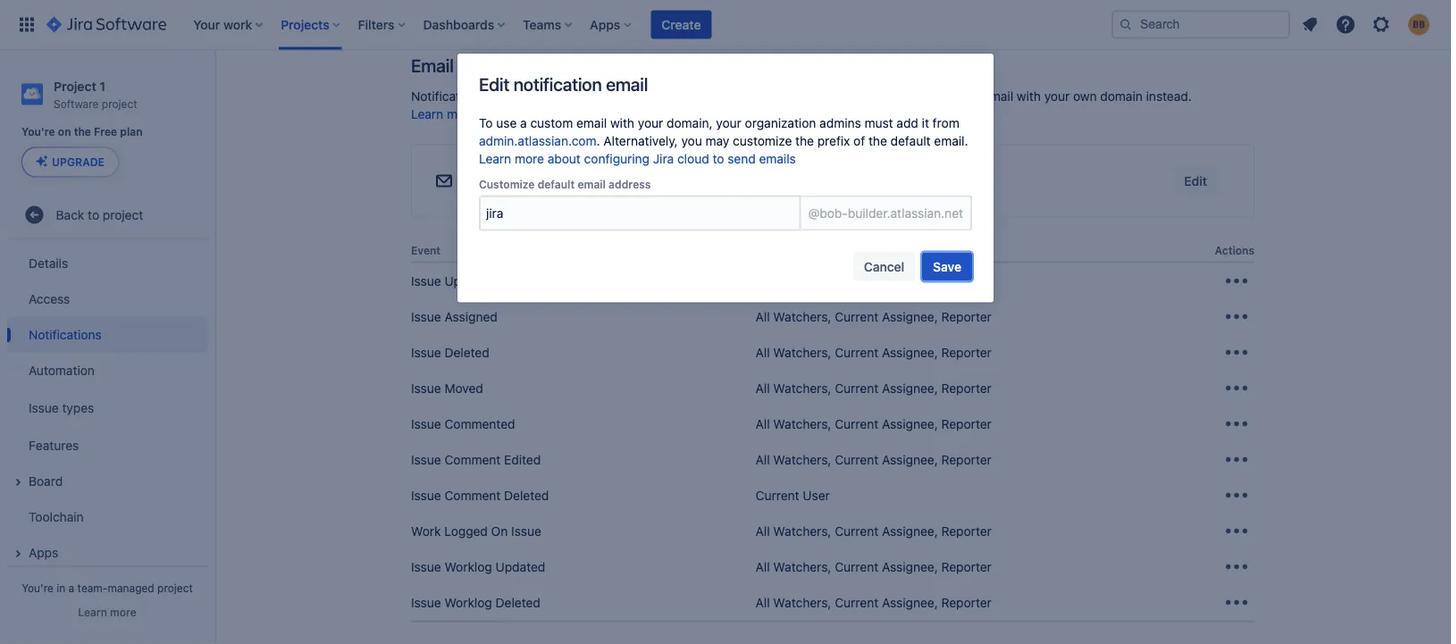 Task type: vqa. For each thing, say whether or not it's contained in the screenshot.
sixth Watchers, from the top of the page
yes



Task type: describe. For each thing, give the bounding box(es) containing it.
email.
[[934, 134, 968, 148]]

your left own
[[1044, 89, 1070, 104]]

reporter for issue worklog updated
[[941, 560, 992, 575]]

software,
[[781, 89, 836, 104]]

upgrade button
[[22, 148, 118, 176]]

learn more about configuring jira cloud to send emails link
[[479, 151, 796, 166]]

reporter for work logged on issue
[[941, 524, 992, 539]]

all watchers, current assignee, reporter for issue comment edited
[[756, 453, 992, 467]]

all watchers, current assignee, reporter for issue updated
[[756, 274, 992, 289]]

automation link
[[7, 352, 207, 388]]

1 when from the left
[[632, 0, 663, 11]]

a right in
[[68, 582, 74, 594]]

all watchers, current assignee, reporter for issue assigned
[[756, 310, 992, 324]]

assignee, for issue assigned
[[882, 310, 938, 324]]

watchers, for issue deleted
[[773, 345, 831, 360]]

your up may
[[716, 116, 742, 130]]

project inside project 1 software project
[[102, 97, 137, 110]]

on up preferences
[[754, 0, 769, 11]]

cancel
[[864, 259, 905, 274]]

0 vertical spatial domain
[[1100, 89, 1143, 104]]

assignee, for issue moved
[[882, 381, 938, 396]]

all watchers, current assignee, reporter for issue moved
[[756, 381, 992, 396]]

search image
[[1119, 17, 1133, 32]]

roles
[[549, 0, 577, 11]]

Search field
[[1112, 10, 1290, 39]]

all for issue updated
[[756, 274, 770, 289]]

customize default email address
[[479, 178, 651, 191]]

deleted for worklog
[[496, 596, 541, 610]]

jira inside the jira can send people or roles an email when events happen on an issue - for example, when someone comments on an issue. settings on this page will be overridden by a user's
[[411, 0, 432, 11]]

admins
[[820, 116, 861, 130]]

in
[[57, 582, 65, 594]]

project 1 software project
[[54, 79, 137, 110]]

reporter for issue moved
[[941, 381, 992, 396]]

notifications
[[29, 327, 102, 342]]

watchers, for issue commented
[[773, 417, 831, 432]]

worklog for updated
[[445, 560, 492, 575]]

commented
[[445, 417, 515, 432]]

issue for issue moved
[[411, 381, 441, 396]]

1
[[99, 79, 106, 93]]

to
[[479, 116, 493, 130]]

jira@bob-
[[469, 174, 526, 189]]

actions
[[1215, 244, 1255, 257]]

all for issue comment edited
[[756, 453, 770, 467]]

assignee, for issue worklog updated
[[882, 560, 938, 575]]

emails inside "to use a custom email with your domain, your organization admins must add it from admin.atlassian.com . alternatively, you may customize the prefix of the default email. learn more about configuring jira cloud to send emails"
[[759, 151, 796, 166]]

1 horizontal spatial the
[[795, 134, 814, 148]]

back
[[56, 207, 84, 222]]

none field inside edit notification email "dialog"
[[481, 197, 800, 229]]

admin.atlassian.com
[[479, 134, 597, 148]]

issue
[[789, 0, 819, 11]]

watchers, for issue worklog deleted
[[773, 596, 831, 610]]

1 an from the left
[[581, 0, 595, 11]]

you're on the free plan
[[21, 126, 143, 138]]

issue worklog updated
[[411, 560, 545, 575]]

default inside "to use a custom email with your domain, your organization admins must add it from admin.atlassian.com . alternatively, you may customize the prefix of the default email. learn more about configuring jira cloud to send emails"
[[891, 134, 931, 148]]

2 horizontal spatial the
[[869, 134, 887, 148]]

edit notification email dialog
[[458, 54, 994, 302]]

watchers, for issue assigned
[[773, 310, 831, 324]]

organization
[[745, 116, 816, 130]]

prefix
[[817, 134, 850, 148]]

issue for issue commented
[[411, 417, 441, 432]]

project up details link
[[103, 207, 143, 222]]

create banner
[[0, 0, 1451, 50]]

upgrade
[[52, 156, 104, 168]]

free
[[94, 126, 117, 138]]

issue moved
[[411, 381, 483, 396]]

configuring
[[584, 151, 650, 166]]

issue types link
[[7, 388, 207, 427]]

current for work logged on issue
[[835, 524, 879, 539]]

issue for issue assigned
[[411, 310, 441, 324]]

may
[[706, 134, 730, 148]]

issue for issue deleted
[[411, 345, 441, 360]]

own
[[1073, 89, 1097, 104]]

1 horizontal spatial from
[[726, 89, 753, 104]]

apps
[[29, 545, 58, 560]]

notification for personal
[[669, 14, 736, 29]]

issue for issue types
[[29, 400, 59, 415]]

watchers, for issue comment edited
[[773, 453, 831, 467]]

managed
[[108, 582, 154, 594]]

user's
[[576, 14, 611, 29]]

issue updated
[[411, 274, 494, 289]]

assignee, for work logged on issue
[[882, 524, 938, 539]]

reporter for issue deleted
[[941, 345, 992, 360]]

0 horizontal spatial from
[[606, 107, 633, 122]]

current for issue assigned
[[835, 310, 879, 324]]

types
[[62, 400, 94, 415]]

jira inside notification emails for this project can be sent directly from jira software, or you can use a custom email with your own domain instead. learn more about sending emails from your domain .
[[756, 89, 777, 104]]

all for issue worklog deleted
[[756, 596, 770, 610]]

0 vertical spatial deleted
[[445, 345, 489, 360]]

customize
[[733, 134, 792, 148]]

sending
[[516, 107, 562, 122]]

comments
[[997, 0, 1058, 11]]

reporter for issue assigned
[[941, 310, 992, 324]]

2 an from the left
[[772, 0, 786, 11]]

cancel button
[[853, 252, 915, 281]]

plan
[[120, 126, 143, 138]]

cloud
[[677, 151, 709, 166]]

project right managed
[[157, 582, 193, 594]]

with inside "to use a custom email with your domain, your organization admins must add it from admin.atlassian.com . alternatively, you may customize the prefix of the default email. learn more about configuring jira cloud to send emails"
[[610, 116, 634, 130]]

more inside notification emails for this project can be sent directly from jira software, or you can use a custom email with your own domain instead. learn more about sending emails from your domain .
[[447, 107, 476, 122]]

current user
[[756, 488, 830, 503]]

will
[[443, 14, 462, 29]]

all watchers, current assignee, reporter for work logged on issue
[[756, 524, 992, 539]]

issue comment deleted
[[411, 488, 549, 503]]

0 horizontal spatial emails
[[481, 89, 518, 104]]

edited
[[504, 453, 541, 467]]

a inside the jira can send people or roles an email when events happen on an issue - for example, when someone comments on an issue. settings on this page will be overridden by a user's
[[566, 14, 573, 29]]

automation
[[29, 363, 95, 378]]

directly
[[680, 89, 723, 104]]

on up upgrade button
[[58, 126, 71, 138]]

current for issue comment edited
[[835, 453, 879, 467]]

0 horizontal spatial default
[[538, 178, 575, 191]]

notifications link
[[7, 317, 207, 352]]

custom inside "to use a custom email with your domain, your organization admins must add it from admin.atlassian.com . alternatively, you may customize the prefix of the default email. learn more about configuring jira cloud to send emails"
[[530, 116, 573, 130]]

email
[[411, 55, 454, 76]]

issue comment edited
[[411, 453, 541, 467]]

send inside "to use a custom email with your domain, your organization admins must add it from admin.atlassian.com . alternatively, you may customize the prefix of the default email. learn more about configuring jira cloud to send emails"
[[728, 151, 756, 166]]

issue.
[[1096, 0, 1129, 11]]

1 horizontal spatial can
[[609, 89, 630, 104]]

reporter for issue worklog deleted
[[941, 596, 992, 610]]

learn more about sending emails from your domain button
[[411, 105, 707, 123]]

issue for issue worklog deleted
[[411, 596, 441, 610]]

a inside "to use a custom email with your domain, your organization admins must add it from admin.atlassian.com . alternatively, you may customize the prefix of the default email. learn more about configuring jira cloud to send emails"
[[520, 116, 527, 130]]

. inside notification emails for this project can be sent directly from jira software, or you can use a custom email with your own domain instead. learn more about sending emails from your domain .
[[707, 107, 711, 122]]

watchers, for issue worklog updated
[[773, 560, 831, 575]]

edit for edit notification email
[[479, 73, 509, 94]]

edit for edit
[[1184, 174, 1207, 189]]

current for issue worklog deleted
[[835, 596, 879, 610]]

@bob-
[[808, 206, 848, 220]]

all for issue moved
[[756, 381, 770, 396]]

to inside "to use a custom email with your domain, your organization admins must add it from admin.atlassian.com . alternatively, you may customize the prefix of the default email. learn more about configuring jira cloud to send emails"
[[713, 151, 724, 166]]

save button
[[922, 252, 972, 281]]

learn inside button
[[78, 606, 107, 618]]

use inside "to use a custom email with your domain, your organization admins must add it from admin.atlassian.com . alternatively, you may customize the prefix of the default email. learn more about configuring jira cloud to send emails"
[[496, 116, 517, 130]]

project inside notification emails for this project can be sent directly from jira software, or you can use a custom email with your own domain instead. learn more about sending emails from your domain .
[[565, 89, 606, 104]]

alternatively,
[[604, 134, 678, 148]]

event
[[411, 244, 441, 257]]

address
[[609, 178, 651, 191]]

about inside "to use a custom email with your domain, your organization admins must add it from admin.atlassian.com . alternatively, you may customize the prefix of the default email. learn more about configuring jira cloud to send emails"
[[548, 151, 581, 166]]

board button
[[7, 463, 207, 499]]

people
[[491, 0, 530, 11]]

customize
[[479, 178, 535, 191]]

it
[[922, 116, 929, 130]]

watchers, for issue updated
[[773, 274, 831, 289]]

personal notification preferences link
[[615, 12, 810, 30]]

your down sent
[[636, 107, 661, 122]]

email inside the jira can send people or roles an email when events happen on an issue - for example, when someone comments on an issue. settings on this page will be overridden by a user's
[[598, 0, 628, 11]]

must
[[865, 116, 893, 130]]

assignee, for issue commented
[[882, 417, 938, 432]]

comment for edited
[[445, 453, 501, 467]]



Task type: locate. For each thing, give the bounding box(es) containing it.
5 watchers, from the top
[[773, 417, 831, 432]]

notification inside edit notification email "dialog"
[[513, 73, 602, 94]]

you inside notification emails for this project can be sent directly from jira software, or you can use a custom email with your own domain instead. learn more about sending emails from your domain .
[[854, 89, 875, 104]]

0 vertical spatial updated
[[445, 274, 494, 289]]

1 horizontal spatial updated
[[496, 560, 545, 575]]

6 reporter from the top
[[941, 453, 992, 467]]

notification up learn more about sending emails from your domain button
[[513, 73, 602, 94]]

email up configuring
[[576, 116, 607, 130]]

1 vertical spatial default
[[538, 178, 575, 191]]

deleted down issue worklog updated
[[496, 596, 541, 610]]

email left sent
[[606, 73, 648, 94]]

page
[[411, 14, 440, 29]]

email left own
[[983, 89, 1013, 104]]

or inside the jira can send people or roles an email when events happen on an issue - for example, when someone comments on an issue. settings on this page will be overridden by a user's
[[534, 0, 546, 11]]

deleted up the moved
[[445, 345, 489, 360]]

1 vertical spatial more
[[515, 151, 544, 166]]

9 assignee, from the top
[[882, 596, 938, 610]]

1 horizontal spatial .
[[707, 107, 711, 122]]

issue down issue commented
[[411, 453, 441, 467]]

save
[[933, 259, 962, 274]]

this inside notification emails for this project can be sent directly from jira software, or you can use a custom email with your own domain instead. learn more about sending emails from your domain .
[[541, 89, 562, 104]]

9 all from the top
[[756, 596, 770, 610]]

6 assignee, from the top
[[882, 453, 938, 467]]

more inside button
[[110, 606, 136, 618]]

1 horizontal spatial when
[[906, 0, 937, 11]]

all for work logged on issue
[[756, 524, 770, 539]]

1 vertical spatial to
[[88, 207, 99, 222]]

2 when from the left
[[906, 0, 937, 11]]

edit inside edit notification email "dialog"
[[479, 73, 509, 94]]

. down directly
[[707, 107, 711, 122]]

board
[[29, 474, 63, 488]]

2 comment from the top
[[445, 488, 501, 503]]

issue for issue worklog updated
[[411, 560, 441, 575]]

1 vertical spatial emails
[[565, 107, 602, 122]]

a up it
[[927, 89, 933, 104]]

create button
[[651, 10, 712, 39]]

email down configuring
[[578, 178, 606, 191]]

assignee, for issue deleted
[[882, 345, 938, 360]]

more
[[447, 107, 476, 122], [515, 151, 544, 166], [110, 606, 136, 618]]

can up must
[[879, 89, 899, 104]]

8 all from the top
[[756, 560, 770, 575]]

0 vertical spatial comment
[[445, 453, 501, 467]]

be inside the jira can send people or roles an email when events happen on an issue - for example, when someone comments on an issue. settings on this page will be overridden by a user's
[[465, 14, 480, 29]]

jira can send people or roles an email when events happen on an issue - for example, when someone comments on an issue. settings on this page will be overridden by a user's
[[411, 0, 1223, 29]]

5 all watchers, current assignee, reporter from the top
[[756, 417, 992, 432]]

1 vertical spatial jira
[[756, 89, 777, 104]]

can left sent
[[609, 89, 630, 104]]

more down notification
[[447, 107, 476, 122]]

issue deleted
[[411, 345, 489, 360]]

someone
[[941, 0, 994, 11]]

1 vertical spatial domain
[[665, 107, 707, 122]]

1 horizontal spatial edit
[[1184, 174, 1207, 189]]

7 watchers, from the top
[[773, 524, 831, 539]]

1 vertical spatial edit
[[1184, 174, 1207, 189]]

2 vertical spatial deleted
[[496, 596, 541, 610]]

3 an from the left
[[1079, 0, 1093, 11]]

current for issue worklog updated
[[835, 560, 879, 575]]

all for issue deleted
[[756, 345, 770, 360]]

1 vertical spatial .
[[597, 134, 600, 148]]

assignee,
[[882, 274, 938, 289], [882, 310, 938, 324], [882, 345, 938, 360], [882, 381, 938, 396], [882, 417, 938, 432], [882, 453, 938, 467], [882, 524, 938, 539], [882, 560, 938, 575], [882, 596, 938, 610]]

an
[[581, 0, 595, 11], [772, 0, 786, 11], [1079, 0, 1093, 11]]

notification for edit
[[513, 73, 602, 94]]

7 reporter from the top
[[941, 524, 992, 539]]

builder.atlassian.net down configuring
[[526, 174, 641, 189]]

can
[[435, 0, 456, 11], [609, 89, 630, 104], [879, 89, 899, 104]]

all
[[756, 274, 770, 289], [756, 310, 770, 324], [756, 345, 770, 360], [756, 381, 770, 396], [756, 417, 770, 432], [756, 453, 770, 467], [756, 524, 770, 539], [756, 560, 770, 575], [756, 596, 770, 610]]

jira software image
[[46, 14, 166, 35], [46, 14, 166, 35]]

learn down notification
[[411, 107, 443, 122]]

events
[[666, 0, 704, 11]]

you
[[854, 89, 875, 104], [681, 134, 702, 148]]

logged
[[444, 524, 488, 539]]

with inside notification emails for this project can be sent directly from jira software, or you can use a custom email with your own domain instead. learn more about sending emails from your domain .
[[1017, 89, 1041, 104]]

1 vertical spatial custom
[[530, 116, 573, 130]]

0 vertical spatial with
[[1017, 89, 1041, 104]]

the
[[74, 126, 91, 138], [795, 134, 814, 148], [869, 134, 887, 148]]

toolchain
[[29, 509, 84, 524]]

learn
[[411, 107, 443, 122], [479, 151, 511, 166], [78, 606, 107, 618]]

builder.atlassian.net inside edit notification email "dialog"
[[848, 206, 963, 220]]

1 vertical spatial use
[[496, 116, 517, 130]]

you're left in
[[22, 582, 54, 594]]

to use a custom email with your domain, your organization admins must add it from admin.atlassian.com . alternatively, you may customize the prefix of the default email. learn more about configuring jira cloud to send emails
[[479, 116, 968, 166]]

1 horizontal spatial notification
[[669, 14, 736, 29]]

reporter for issue comment edited
[[941, 453, 992, 467]]

learn down team-
[[78, 606, 107, 618]]

1 vertical spatial or
[[839, 89, 851, 104]]

edit down instead.
[[1184, 174, 1207, 189]]

1 vertical spatial with
[[610, 116, 634, 130]]

0 vertical spatial about
[[480, 107, 513, 122]]

6 watchers, from the top
[[773, 453, 831, 467]]

personal
[[615, 14, 666, 29]]

0 horizontal spatial domain
[[665, 107, 707, 122]]

3 assignee, from the top
[[882, 345, 938, 360]]

0 horizontal spatial be
[[465, 14, 480, 29]]

create
[[662, 17, 701, 32]]

assignee, for issue worklog deleted
[[882, 596, 938, 610]]

deleted
[[445, 345, 489, 360], [504, 488, 549, 503], [496, 596, 541, 610]]

email icon image
[[433, 171, 455, 192]]

9 watchers, from the top
[[773, 596, 831, 610]]

edit notification email
[[479, 73, 648, 94]]

send inside the jira can send people or roles an email when events happen on an issue - for example, when someone comments on an issue. settings on this page will be overridden by a user's
[[460, 0, 488, 11]]

domain,
[[667, 116, 713, 130]]

notification
[[411, 89, 478, 104]]

1 horizontal spatial this
[[1202, 0, 1223, 11]]

toolchain link
[[7, 499, 207, 535]]

0 vertical spatial more
[[447, 107, 476, 122]]

all for issue assigned
[[756, 310, 770, 324]]

0 horizontal spatial to
[[88, 207, 99, 222]]

preferences
[[739, 14, 810, 29]]

a
[[566, 14, 573, 29], [927, 89, 933, 104], [520, 116, 527, 130], [68, 582, 74, 594]]

add
[[897, 116, 919, 130]]

builder.atlassian.net for @bob-
[[848, 206, 963, 220]]

you inside "to use a custom email with your domain, your organization admins must add it from admin.atlassian.com . alternatively, you may customize the prefix of the default email. learn more about configuring jira cloud to send emails"
[[681, 134, 702, 148]]

2 worklog from the top
[[445, 596, 492, 610]]

0 vertical spatial builder.atlassian.net
[[526, 174, 641, 189]]

for right -
[[832, 0, 848, 11]]

1 horizontal spatial you
[[854, 89, 875, 104]]

edit inside edit button
[[1184, 174, 1207, 189]]

1 watchers, from the top
[[773, 274, 831, 289]]

group
[[7, 240, 207, 576]]

1 vertical spatial for
[[521, 89, 537, 104]]

on
[[754, 0, 769, 11], [1061, 0, 1075, 11], [1184, 0, 1198, 11], [58, 126, 71, 138]]

for
[[832, 0, 848, 11], [521, 89, 537, 104]]

watchers, for issue moved
[[773, 381, 831, 396]]

software
[[54, 97, 99, 110]]

learn inside "to use a custom email with your domain, your organization admins must add it from admin.atlassian.com . alternatively, you may customize the prefix of the default email. learn more about configuring jira cloud to send emails"
[[479, 151, 511, 166]]

edit up to
[[479, 73, 509, 94]]

worklog down issue worklog updated
[[445, 596, 492, 610]]

happen
[[708, 0, 751, 11]]

project
[[54, 79, 96, 93]]

features
[[29, 438, 79, 453]]

2 all watchers, current assignee, reporter from the top
[[756, 310, 992, 324]]

on right the settings
[[1184, 0, 1198, 11]]

notification emails for this project can be sent directly from jira software, or you can use a custom email with your own domain instead. learn more about sending emails from your domain .
[[411, 89, 1192, 122]]

all watchers, current assignee, reporter for issue commented
[[756, 417, 992, 432]]

features link
[[7, 427, 207, 463]]

1 all watchers, current assignee, reporter from the top
[[756, 274, 992, 289]]

more down managed
[[110, 606, 136, 618]]

0 horizontal spatial builder.atlassian.net
[[526, 174, 641, 189]]

1 horizontal spatial custom
[[937, 89, 980, 104]]

from up alternatively,
[[606, 107, 633, 122]]

8 watchers, from the top
[[773, 560, 831, 575]]

2 horizontal spatial more
[[515, 151, 544, 166]]

learn more button
[[78, 605, 136, 619]]

apps button
[[7, 535, 207, 570]]

issue left types
[[29, 400, 59, 415]]

1 vertical spatial you're
[[22, 582, 54, 594]]

custom up admin.atlassian.com
[[530, 116, 573, 130]]

builder.atlassian.net for jira@bob-
[[526, 174, 641, 189]]

5 reporter from the top
[[941, 417, 992, 432]]

send
[[460, 0, 488, 11], [728, 151, 756, 166]]

or inside notification emails for this project can be sent directly from jira software, or you can use a custom email with your own domain instead. learn more about sending emails from your domain .
[[839, 89, 851, 104]]

be inside notification emails for this project can be sent directly from jira software, or you can use a custom email with your own domain instead. learn more about sending emails from your domain .
[[633, 89, 648, 104]]

the left prefix in the right top of the page
[[795, 134, 814, 148]]

all watchers, current assignee, reporter for issue worklog deleted
[[756, 596, 992, 610]]

@bob-builder.atlassian.net
[[808, 206, 963, 220]]

5 all from the top
[[756, 417, 770, 432]]

1 vertical spatial worklog
[[445, 596, 492, 610]]

2 horizontal spatial emails
[[759, 151, 796, 166]]

email up user's
[[598, 0, 628, 11]]

a right by
[[566, 14, 573, 29]]

you up cloud
[[681, 134, 702, 148]]

learn up jira@bob-
[[479, 151, 511, 166]]

1 vertical spatial notification
[[513, 73, 602, 94]]

default down admin.atlassian.com
[[538, 178, 575, 191]]

an up user's
[[581, 0, 595, 11]]

0 horizontal spatial send
[[460, 0, 488, 11]]

1 horizontal spatial learn
[[411, 107, 443, 122]]

1 horizontal spatial domain
[[1100, 89, 1143, 104]]

work
[[411, 524, 441, 539]]

from inside "to use a custom email with your domain, your organization admins must add it from admin.atlassian.com . alternatively, you may customize the prefix of the default email. learn more about configuring jira cloud to send emails"
[[933, 116, 960, 130]]

comment for deleted
[[445, 488, 501, 503]]

jira up page
[[411, 0, 432, 11]]

for inside notification emails for this project can be sent directly from jira software, or you can use a custom email with your own domain instead. learn more about sending emails from your domain .
[[521, 89, 537, 104]]

0 horizontal spatial edit
[[479, 73, 509, 94]]

0 horizontal spatial or
[[534, 0, 546, 11]]

use inside notification emails for this project can be sent directly from jira software, or you can use a custom email with your own domain instead. learn more about sending emails from your domain .
[[903, 89, 923, 104]]

send up will
[[460, 0, 488, 11]]

0 vertical spatial custom
[[937, 89, 980, 104]]

6 all watchers, current assignee, reporter from the top
[[756, 453, 992, 467]]

or left roles
[[534, 0, 546, 11]]

issue up the issue moved at the bottom left
[[411, 345, 441, 360]]

current for issue commented
[[835, 417, 879, 432]]

updated down on on the left bottom
[[496, 560, 545, 575]]

0 horizontal spatial custom
[[530, 116, 573, 130]]

1 vertical spatial this
[[541, 89, 562, 104]]

about up 'jira@bob-builder.atlassian.net'
[[548, 151, 581, 166]]

1 horizontal spatial emails
[[565, 107, 602, 122]]

1 you're from the top
[[21, 126, 55, 138]]

emails down edit notification email on the top of the page
[[565, 107, 602, 122]]

2 watchers, from the top
[[773, 310, 831, 324]]

about left sending
[[480, 107, 513, 122]]

jira inside "to use a custom email with your domain, your organization admins must add it from admin.atlassian.com . alternatively, you may customize the prefix of the default email. learn more about configuring jira cloud to send emails"
[[653, 151, 674, 166]]

4 watchers, from the top
[[773, 381, 831, 396]]

moved
[[445, 381, 483, 396]]

1 assignee, from the top
[[882, 274, 938, 289]]

3 all watchers, current assignee, reporter from the top
[[756, 345, 992, 360]]

0 vertical spatial or
[[534, 0, 546, 11]]

2 vertical spatial emails
[[759, 151, 796, 166]]

1 horizontal spatial more
[[447, 107, 476, 122]]

custom up email.
[[937, 89, 980, 104]]

settings
[[1133, 0, 1181, 11]]

issue down work on the left bottom of page
[[411, 560, 441, 575]]

from right directly
[[726, 89, 753, 104]]

issue for issue updated
[[411, 274, 441, 289]]

reporter for issue updated
[[941, 274, 992, 289]]

worklog for deleted
[[445, 596, 492, 610]]

issue right on on the left bottom
[[511, 524, 541, 539]]

4 reporter from the top
[[941, 381, 992, 396]]

1 vertical spatial you
[[681, 134, 702, 148]]

overridden
[[483, 14, 545, 29]]

be
[[465, 14, 480, 29], [633, 89, 648, 104]]

2 vertical spatial jira
[[653, 151, 674, 166]]

or up admins
[[839, 89, 851, 104]]

0 horizontal spatial more
[[110, 606, 136, 618]]

issue up the issue deleted
[[411, 310, 441, 324]]

2 horizontal spatial can
[[879, 89, 899, 104]]

current for issue updated
[[835, 274, 879, 289]]

9 reporter from the top
[[941, 596, 992, 610]]

learn inside notification emails for this project can be sent directly from jira software, or you can use a custom email with your own domain instead. learn more about sending emails from your domain .
[[411, 107, 443, 122]]

current for issue deleted
[[835, 345, 879, 360]]

1 worklog from the top
[[445, 560, 492, 575]]

issue for issue comment edited
[[411, 453, 441, 467]]

7 all from the top
[[756, 524, 770, 539]]

8 assignee, from the top
[[882, 560, 938, 575]]

1 vertical spatial about
[[548, 151, 581, 166]]

email inside "to use a custom email with your domain, your organization admins must add it from admin.atlassian.com . alternatively, you may customize the prefix of the default email. learn more about configuring jira cloud to send emails"
[[576, 116, 607, 130]]

1 vertical spatial learn
[[479, 151, 511, 166]]

current for issue moved
[[835, 381, 879, 396]]

details
[[29, 256, 68, 270]]

None field
[[481, 197, 800, 229]]

domain down directly
[[665, 107, 707, 122]]

9 all watchers, current assignee, reporter from the top
[[756, 596, 992, 610]]

emails down the customize
[[759, 151, 796, 166]]

0 horizontal spatial .
[[597, 134, 600, 148]]

7 assignee, from the top
[[882, 524, 938, 539]]

on
[[491, 524, 508, 539]]

2 horizontal spatial from
[[933, 116, 960, 130]]

from
[[726, 89, 753, 104], [606, 107, 633, 122], [933, 116, 960, 130]]

1 horizontal spatial for
[[832, 0, 848, 11]]

all for issue commented
[[756, 417, 770, 432]]

issue for issue comment deleted
[[411, 488, 441, 503]]

0 vertical spatial learn
[[411, 107, 443, 122]]

to down may
[[713, 151, 724, 166]]

1 vertical spatial builder.atlassian.net
[[848, 206, 963, 220]]

with up alternatively,
[[610, 116, 634, 130]]

0 horizontal spatial you
[[681, 134, 702, 148]]

1 vertical spatial deleted
[[504, 488, 549, 503]]

an up preferences
[[772, 0, 786, 11]]

your up alternatively,
[[638, 116, 663, 130]]

6 all from the top
[[756, 453, 770, 467]]

edit button
[[1174, 167, 1218, 196]]

2 horizontal spatial jira
[[756, 89, 777, 104]]

2 horizontal spatial an
[[1079, 0, 1093, 11]]

0 horizontal spatial the
[[74, 126, 91, 138]]

0 vertical spatial worklog
[[445, 560, 492, 575]]

domain right own
[[1100, 89, 1143, 104]]

0 vertical spatial emails
[[481, 89, 518, 104]]

3 reporter from the top
[[941, 345, 992, 360]]

by
[[549, 14, 563, 29]]

0 vertical spatial be
[[465, 14, 480, 29]]

email inside notification emails for this project can be sent directly from jira software, or you can use a custom email with your own domain instead. learn more about sending emails from your domain .
[[983, 89, 1013, 104]]

emails up to
[[481, 89, 518, 104]]

this right the settings
[[1202, 0, 1223, 11]]

1 comment from the top
[[445, 453, 501, 467]]

0 vertical spatial you're
[[21, 126, 55, 138]]

reporter
[[941, 274, 992, 289], [941, 310, 992, 324], [941, 345, 992, 360], [941, 381, 992, 396], [941, 417, 992, 432], [941, 453, 992, 467], [941, 524, 992, 539], [941, 560, 992, 575], [941, 596, 992, 610]]

1 vertical spatial be
[[633, 89, 648, 104]]

more inside "to use a custom email with your domain, your organization admins must add it from admin.atlassian.com . alternatively, you may customize the prefix of the default email. learn more about configuring jira cloud to send emails"
[[515, 151, 544, 166]]

. up configuring
[[597, 134, 600, 148]]

0 horizontal spatial with
[[610, 116, 634, 130]]

instead.
[[1146, 89, 1192, 104]]

the down must
[[869, 134, 887, 148]]

0 horizontal spatial updated
[[445, 274, 494, 289]]

notification inside "personal notification preferences" link
[[669, 14, 736, 29]]

0 vertical spatial send
[[460, 0, 488, 11]]

can up will
[[435, 0, 456, 11]]

0 horizontal spatial learn
[[78, 606, 107, 618]]

3 all from the top
[[756, 345, 770, 360]]

deleted for comment
[[504, 488, 549, 503]]

comment down commented
[[445, 453, 501, 467]]

0 vertical spatial use
[[903, 89, 923, 104]]

-
[[823, 0, 828, 11]]

send down the customize
[[728, 151, 756, 166]]

when
[[632, 0, 663, 11], [906, 0, 937, 11]]

1 horizontal spatial default
[[891, 134, 931, 148]]

0 horizontal spatial notification
[[513, 73, 602, 94]]

access link
[[7, 281, 207, 317]]

to right back on the left
[[88, 207, 99, 222]]

1 horizontal spatial or
[[839, 89, 851, 104]]

1 reporter from the top
[[941, 274, 992, 289]]

2 assignee, from the top
[[882, 310, 938, 324]]

1 horizontal spatial with
[[1017, 89, 1041, 104]]

comment down "issue comment edited"
[[445, 488, 501, 503]]

can inside the jira can send people or roles an email when events happen on an issue - for example, when someone comments on an issue. settings on this page will be overridden by a user's
[[435, 0, 456, 11]]

7 all watchers, current assignee, reporter from the top
[[756, 524, 992, 539]]

or
[[534, 0, 546, 11], [839, 89, 851, 104]]

. inside "to use a custom email with your domain, your organization admins must add it from admin.atlassian.com . alternatively, you may customize the prefix of the default email. learn more about configuring jira cloud to send emails"
[[597, 134, 600, 148]]

a up admin.atlassian.com
[[520, 116, 527, 130]]

2 horizontal spatial learn
[[479, 151, 511, 166]]

you're for you're on the free plan
[[21, 126, 55, 138]]

deleted down edited
[[504, 488, 549, 503]]

project up learn more about sending emails from your domain button
[[565, 89, 606, 104]]

when right "example," at the top right
[[906, 0, 937, 11]]

you're up upgrade button
[[21, 126, 55, 138]]

be right will
[[465, 14, 480, 29]]

group containing details
[[7, 240, 207, 576]]

when up personal
[[632, 0, 663, 11]]

0 horizontal spatial use
[[496, 116, 517, 130]]

default down add
[[891, 134, 931, 148]]

use right to
[[496, 116, 517, 130]]

project down the '1'
[[102, 97, 137, 110]]

1 vertical spatial updated
[[496, 560, 545, 575]]

all watchers, current assignee, reporter
[[756, 274, 992, 289], [756, 310, 992, 324], [756, 345, 992, 360], [756, 381, 992, 396], [756, 417, 992, 432], [756, 453, 992, 467], [756, 524, 992, 539], [756, 560, 992, 575], [756, 596, 992, 610]]

assignee, for issue updated
[[882, 274, 938, 289]]

you up must
[[854, 89, 875, 104]]

with left own
[[1017, 89, 1041, 104]]

jira@bob-builder.atlassian.net
[[469, 174, 641, 189]]

back to project link
[[7, 197, 207, 233]]

jira up organization
[[756, 89, 777, 104]]

4 all from the top
[[756, 381, 770, 396]]

you're in a team-managed project
[[22, 582, 193, 594]]

more down admin.atlassian.com
[[515, 151, 544, 166]]

reporter for issue commented
[[941, 417, 992, 432]]

assigned
[[445, 310, 498, 324]]

team-
[[77, 582, 108, 594]]

notification down events
[[669, 14, 736, 29]]

be left sent
[[633, 89, 648, 104]]

1 vertical spatial send
[[728, 151, 756, 166]]

use
[[903, 89, 923, 104], [496, 116, 517, 130]]

personal notification preferences
[[615, 14, 810, 29]]

5 assignee, from the top
[[882, 417, 938, 432]]

issue assigned
[[411, 310, 498, 324]]

issue left the moved
[[411, 381, 441, 396]]

8 all watchers, current assignee, reporter from the top
[[756, 560, 992, 575]]

3 watchers, from the top
[[773, 345, 831, 360]]

4 assignee, from the top
[[882, 381, 938, 396]]

0 horizontal spatial this
[[541, 89, 562, 104]]

1 horizontal spatial send
[[728, 151, 756, 166]]

from up email.
[[933, 116, 960, 130]]

watchers, for work logged on issue
[[773, 524, 831, 539]]

issue up work on the left bottom of page
[[411, 488, 441, 503]]

primary element
[[11, 0, 1112, 50]]

on right "comments"
[[1061, 0, 1075, 11]]

example,
[[851, 0, 903, 11]]

0 vertical spatial to
[[713, 151, 724, 166]]

0 horizontal spatial an
[[581, 0, 595, 11]]

0 horizontal spatial can
[[435, 0, 456, 11]]

about
[[480, 107, 513, 122], [548, 151, 581, 166]]

0 vertical spatial default
[[891, 134, 931, 148]]

1 horizontal spatial use
[[903, 89, 923, 104]]

notification
[[669, 14, 736, 29], [513, 73, 602, 94]]

1 all from the top
[[756, 274, 770, 289]]

issue down issue worklog updated
[[411, 596, 441, 610]]

for inside the jira can send people or roles an email when events happen on an issue - for example, when someone comments on an issue. settings on this page will be overridden by a user's
[[832, 0, 848, 11]]

0 horizontal spatial for
[[521, 89, 537, 104]]

all watchers, current assignee, reporter for issue deleted
[[756, 345, 992, 360]]

issue down the issue moved at the bottom left
[[411, 417, 441, 432]]

custom inside notification emails for this project can be sent directly from jira software, or you can use a custom email with your own domain instead. learn more about sending emails from your domain .
[[937, 89, 980, 104]]

access
[[29, 291, 70, 306]]

an left issue.
[[1079, 0, 1093, 11]]

assignee, for issue comment edited
[[882, 453, 938, 467]]

the left 'free'
[[74, 126, 91, 138]]

0 vertical spatial .
[[707, 107, 711, 122]]

all watchers, current assignee, reporter for issue worklog updated
[[756, 560, 992, 575]]

issue inside group
[[29, 400, 59, 415]]

this inside the jira can send people or roles an email when events happen on an issue - for example, when someone comments on an issue. settings on this page will be overridden by a user's
[[1202, 0, 1223, 11]]

a inside notification emails for this project can be sent directly from jira software, or you can use a custom email with your own domain instead. learn more about sending emails from your domain .
[[927, 89, 933, 104]]

custom
[[937, 89, 980, 104], [530, 116, 573, 130]]

worklog down logged
[[445, 560, 492, 575]]

all for issue worklog updated
[[756, 560, 770, 575]]

issue down "event"
[[411, 274, 441, 289]]

2 all from the top
[[756, 310, 770, 324]]

1 horizontal spatial be
[[633, 89, 648, 104]]

2 reporter from the top
[[941, 310, 992, 324]]

use up add
[[903, 89, 923, 104]]

updated up the assigned
[[445, 274, 494, 289]]

4 all watchers, current assignee, reporter from the top
[[756, 381, 992, 396]]

you're for you're in a team-managed project
[[22, 582, 54, 594]]

issue worklog deleted
[[411, 596, 541, 610]]

8 reporter from the top
[[941, 560, 992, 575]]

2 you're from the top
[[22, 582, 54, 594]]

about inside notification emails for this project can be sent directly from jira software, or you can use a custom email with your own domain instead. learn more about sending emails from your domain .
[[480, 107, 513, 122]]

this up learn more about sending emails from your domain button
[[541, 89, 562, 104]]

project
[[565, 89, 606, 104], [102, 97, 137, 110], [103, 207, 143, 222], [157, 582, 193, 594]]



